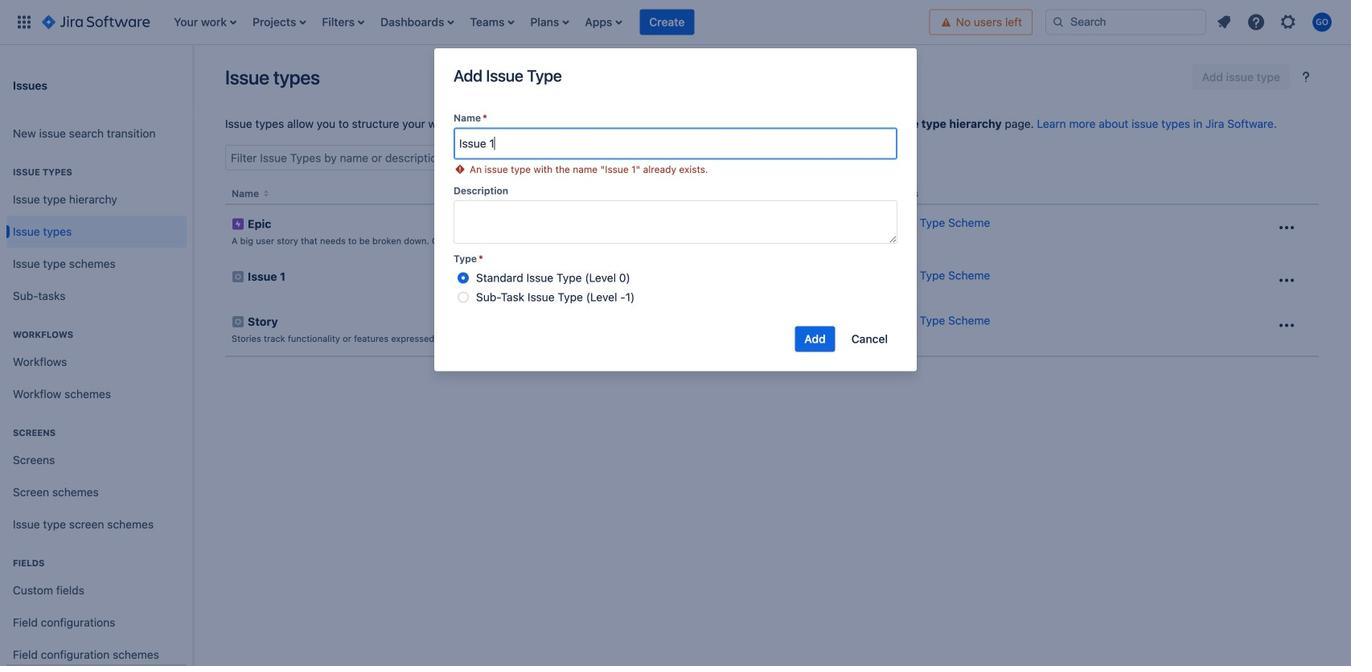 Task type: vqa. For each thing, say whether or not it's contained in the screenshot.
Notification Icon
no



Task type: describe. For each thing, give the bounding box(es) containing it.
7 list item from the left
[[580, 0, 627, 45]]

issue types group
[[6, 150, 187, 317]]

heading for the screens group
[[6, 426, 187, 439]]

3 list item from the left
[[317, 0, 369, 45]]

screens group
[[6, 410, 187, 546]]

Filter Issue Types by name or description text field
[[226, 146, 469, 169]]

fields group
[[6, 541, 187, 666]]

heading for 'fields' 'group'
[[6, 557, 187, 570]]

error image
[[454, 163, 467, 176]]

1 horizontal spatial list
[[1210, 8, 1342, 37]]

2 list item from the left
[[248, 0, 311, 45]]

heading for workflows group
[[6, 328, 187, 341]]

workflows group
[[6, 312, 187, 415]]

search image
[[1052, 16, 1065, 29]]

6 list item from the left
[[526, 0, 574, 45]]

5 list item from the left
[[465, 0, 519, 45]]



Task type: locate. For each thing, give the bounding box(es) containing it.
banner
[[0, 0, 1352, 45]]

primary element
[[10, 0, 930, 45]]

1 heading from the top
[[6, 166, 187, 179]]

learn more image
[[1297, 68, 1316, 87]]

None field
[[455, 129, 897, 158]]

option group
[[454, 268, 898, 307]]

None text field
[[454, 200, 898, 244]]

heading for "issue types" group
[[6, 166, 187, 179]]

3 heading from the top
[[6, 426, 187, 439]]

heading
[[6, 166, 187, 179], [6, 328, 187, 341], [6, 426, 187, 439], [6, 557, 187, 570]]

4 list item from the left
[[376, 0, 459, 45]]

list item
[[169, 0, 241, 45], [248, 0, 311, 45], [317, 0, 369, 45], [376, 0, 459, 45], [465, 0, 519, 45], [526, 0, 574, 45], [580, 0, 627, 45], [640, 0, 695, 45]]

1 list item from the left
[[169, 0, 241, 45]]

8 list item from the left
[[640, 0, 695, 45]]

4 heading from the top
[[6, 557, 187, 570]]

list
[[166, 0, 930, 45], [1210, 8, 1342, 37]]

2 heading from the top
[[6, 328, 187, 341]]

Search field
[[1046, 9, 1207, 35]]

jira software image
[[42, 12, 150, 32], [42, 12, 150, 32]]

group
[[1193, 64, 1320, 90]]

None search field
[[1046, 9, 1207, 35]]

0 horizontal spatial list
[[166, 0, 930, 45]]



